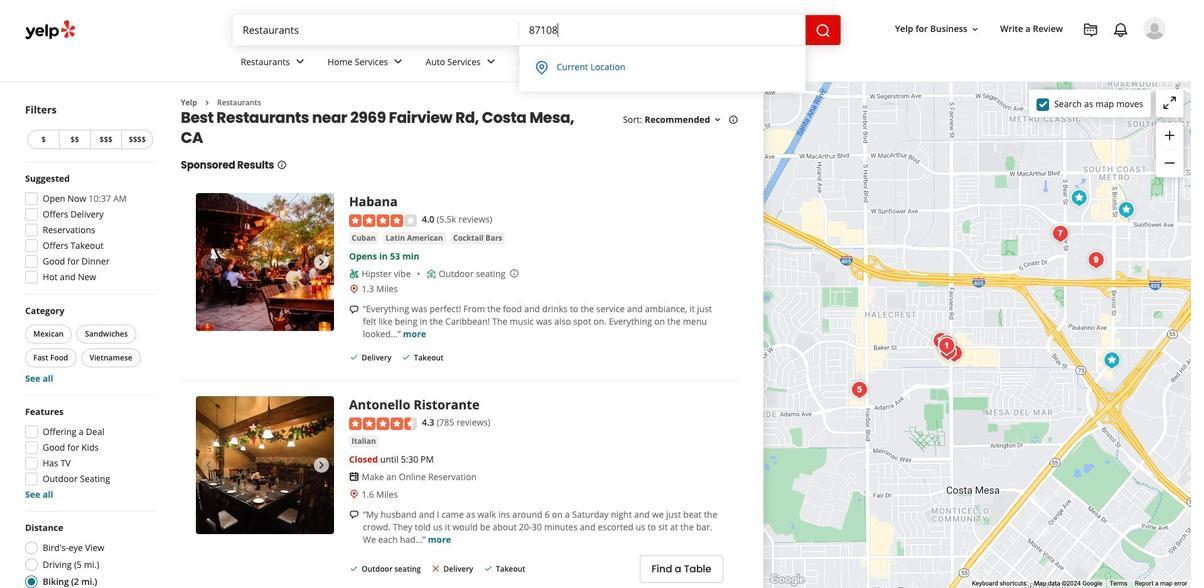 Task type: describe. For each thing, give the bounding box(es) containing it.
16 chevron down v2 image
[[970, 24, 980, 34]]

super a's image
[[935, 339, 960, 364]]

24 chevron down v2 image
[[391, 54, 406, 69]]

slideshow element for the 4.3 star rating image
[[196, 397, 334, 535]]

2 24 chevron down v2 image from the left
[[483, 54, 498, 69]]

hannari temari & bento image
[[933, 336, 958, 361]]

16 close v2 image
[[431, 564, 441, 574]]

lil' pickle usa image
[[934, 331, 959, 356]]

panera bread image
[[1114, 197, 1139, 223]]

mogumogu image
[[934, 334, 959, 359]]

16 info v2 image
[[728, 115, 738, 125]]

24 marker v2 image
[[534, 61, 549, 76]]

3 24 chevron down v2 image from the left
[[543, 54, 558, 69]]

zoom in image
[[1162, 128, 1177, 143]]

map region
[[648, 0, 1191, 589]]

16 chevron right v2 image
[[202, 98, 212, 108]]

notifications image
[[1113, 23, 1128, 38]]

previous image for slideshow element for 4 star rating image on the top left of page
[[201, 255, 216, 270]]

user actions element
[[885, 16, 1184, 93]]

next image
[[314, 255, 329, 270]]

next image
[[314, 458, 329, 474]]

things to do, nail salons, plumbers text field
[[233, 15, 519, 45]]

16 checkmark v2 image
[[483, 564, 493, 574]]

16 info v2 image
[[277, 160, 287, 170]]

none field things to do, nail salons, plumbers
[[233, 15, 519, 45]]

16 reservation v2 image
[[349, 472, 359, 482]]

address, neighborhood, city, state or zip text field
[[519, 15, 805, 45]]

16 speech v2 image for next image
[[349, 305, 359, 315]]

business categories element
[[231, 45, 1166, 82]]

vietnam's pearl image
[[928, 329, 953, 354]]



Task type: locate. For each thing, give the bounding box(es) containing it.
16 marker v2 image down the 16 reservation v2 icon
[[349, 490, 359, 500]]

antonello ristorante image
[[1066, 186, 1092, 211]]

kendall p. image
[[1143, 17, 1166, 40]]

yubuya image
[[847, 378, 872, 403]]

16 chevron down v2 image
[[713, 115, 723, 125]]

option group
[[21, 522, 156, 589]]

0 vertical spatial slideshow element
[[196, 194, 334, 332]]

expand map image
[[1162, 95, 1177, 110]]

previous image for slideshow element related to the 4.3 star rating image
[[201, 458, 216, 474]]

2 previous image from the top
[[201, 458, 216, 474]]

1 slideshow element from the top
[[196, 194, 334, 332]]

search image
[[815, 23, 830, 38]]

16 marker v2 image for 16 speech v2 image for next icon
[[349, 490, 359, 500]]

16 hipster v2 image
[[349, 269, 359, 279]]

slideshow element for 4 star rating image on the top left of page
[[196, 194, 334, 332]]

24 chevron down v2 image
[[292, 54, 307, 69], [483, 54, 498, 69], [543, 54, 558, 69]]

16 outdoor seating v2 image
[[426, 269, 436, 279]]

1 16 marker v2 image from the top
[[349, 284, 359, 294]]

blossoms & brass image
[[1083, 248, 1108, 273]]

16 speech v2 image down 16 hipster v2 image
[[349, 305, 359, 315]]

2 horizontal spatial 24 chevron down v2 image
[[543, 54, 558, 69]]

group
[[1156, 122, 1184, 178], [21, 173, 156, 288], [23, 305, 156, 386], [21, 406, 156, 502]]

None search field
[[233, 15, 840, 45]]

1 previous image from the top
[[201, 255, 216, 270]]

1 24 chevron down v2 image from the left
[[292, 54, 307, 69]]

previous image
[[201, 255, 216, 270], [201, 458, 216, 474]]

info icon image
[[509, 269, 519, 279], [509, 269, 519, 279]]

tableau image
[[1048, 221, 1073, 246]]

2 16 speech v2 image from the top
[[349, 511, 359, 521]]

4.3 star rating image
[[349, 418, 417, 430]]

16 speech v2 image for next icon
[[349, 511, 359, 521]]

slideshow element
[[196, 194, 334, 332], [196, 397, 334, 535]]

projects image
[[1083, 23, 1098, 38]]

16 marker v2 image for next image's 16 speech v2 image
[[349, 284, 359, 294]]

2 16 marker v2 image from the top
[[349, 490, 359, 500]]

eat's sushi image
[[941, 341, 967, 366]]

  text field
[[519, 15, 805, 45]]

16 checkmark v2 image
[[349, 353, 359, 363], [401, 353, 411, 363], [349, 564, 359, 574]]

1 vertical spatial slideshow element
[[196, 397, 334, 535]]

None field
[[233, 15, 519, 45], [519, 15, 805, 45], [519, 15, 805, 45]]

16 speech v2 image
[[349, 305, 359, 315], [349, 511, 359, 521]]

0 vertical spatial previous image
[[201, 255, 216, 270]]

2 slideshow element from the top
[[196, 397, 334, 535]]

1 vertical spatial 16 speech v2 image
[[349, 511, 359, 521]]

16 speech v2 image down the 16 reservation v2 icon
[[349, 511, 359, 521]]

0 vertical spatial 16 speech v2 image
[[349, 305, 359, 315]]

zoom out image
[[1162, 156, 1177, 171]]

0 horizontal spatial 24 chevron down v2 image
[[292, 54, 307, 69]]

16 marker v2 image down 16 hipster v2 image
[[349, 284, 359, 294]]

1 16 speech v2 image from the top
[[349, 305, 359, 315]]

habana image
[[1099, 348, 1124, 373]]

google image
[[767, 573, 808, 589]]

4 star rating image
[[349, 215, 417, 227]]

16 marker v2 image
[[349, 284, 359, 294], [349, 490, 359, 500]]

1 horizontal spatial 24 chevron down v2 image
[[483, 54, 498, 69]]

1 vertical spatial previous image
[[201, 458, 216, 474]]

0 vertical spatial 16 marker v2 image
[[349, 284, 359, 294]]

1 vertical spatial 16 marker v2 image
[[349, 490, 359, 500]]



Task type: vqa. For each thing, say whether or not it's contained in the screenshot.
EUREKA,
no



